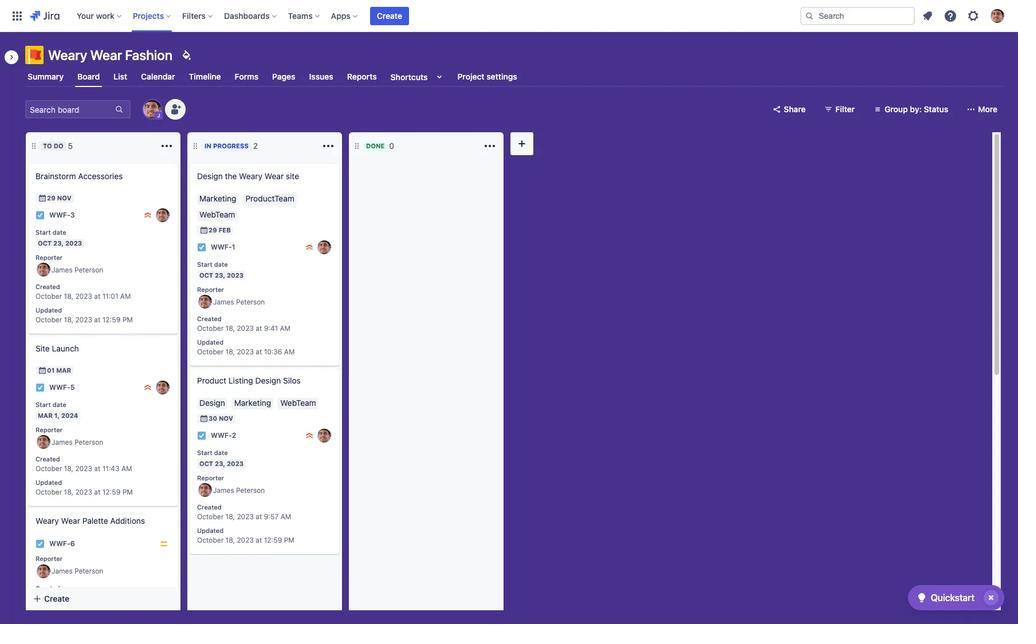 Task type: locate. For each thing, give the bounding box(es) containing it.
date up 1,
[[53, 401, 66, 409]]

5 down 01 mar
[[70, 384, 75, 392]]

wwf- for 6
[[49, 540, 70, 549]]

am right 11:43
[[121, 465, 132, 473]]

2023
[[65, 239, 82, 247], [227, 271, 244, 279], [75, 292, 92, 301], [75, 316, 92, 324], [237, 324, 254, 333], [237, 348, 254, 356], [227, 460, 244, 467], [75, 465, 92, 473], [75, 488, 92, 497], [237, 513, 254, 522], [237, 536, 254, 545], [75, 594, 92, 603]]

0 horizontal spatial column actions menu image
[[160, 139, 174, 153]]

column actions menu image down add people image at top left
[[160, 139, 174, 153]]

Search board text field
[[26, 101, 113, 117]]

created inside 'created october 18, 2023 at 3:59 pm'
[[36, 585, 60, 592]]

task image
[[197, 243, 206, 252], [197, 432, 206, 441]]

jira image
[[30, 9, 59, 23], [30, 9, 59, 23]]

james peterson for james peterson image over created october 18, 2023 at 9:57 am
[[213, 486, 265, 495]]

dashboards
[[224, 11, 270, 20]]

1 vertical spatial 23,
[[215, 271, 225, 279]]

1 vertical spatial task image
[[36, 383, 45, 393]]

updated october 18, 2023 at 12:59 pm down created october 18, 2023 at 9:57 am
[[197, 527, 294, 545]]

12:59
[[102, 316, 121, 324], [102, 488, 121, 497], [264, 536, 282, 545]]

12:59 down 9:57
[[264, 536, 282, 545]]

highest image
[[143, 211, 152, 220], [305, 243, 314, 252], [143, 383, 152, 393], [305, 432, 314, 441]]

updated down created october 18, 2023 at 9:41 am
[[197, 339, 224, 346]]

weary
[[48, 47, 87, 63], [239, 171, 263, 181], [36, 516, 59, 526]]

2023 left 10:36
[[237, 348, 254, 356]]

18,
[[64, 292, 73, 301], [64, 316, 73, 324], [226, 324, 235, 333], [226, 348, 235, 356], [64, 465, 73, 473], [64, 488, 73, 497], [226, 513, 235, 522], [226, 536, 235, 545], [64, 594, 73, 603]]

1 vertical spatial 29
[[209, 226, 217, 234]]

0 vertical spatial 29
[[47, 194, 55, 202]]

2023 inside created october 18, 2023 at 9:41 am
[[237, 324, 254, 333]]

2023 down the 1
[[227, 271, 244, 279]]

product listing design silos
[[197, 376, 301, 386]]

october inside created october 18, 2023 at 11:43 am
[[36, 465, 62, 473]]

1 vertical spatial wear
[[265, 171, 284, 181]]

18, left 11:43
[[64, 465, 73, 473]]

highest image for wwf-5
[[143, 383, 152, 393]]

2 vertical spatial oct
[[199, 460, 213, 467]]

mar left 1,
[[38, 412, 53, 419]]

settings
[[487, 72, 517, 81]]

updated down created october 18, 2023 at 9:57 am
[[197, 527, 224, 535]]

2023 left 11:43
[[75, 465, 92, 473]]

wwf-2
[[211, 432, 236, 440]]

at inside "created october 18, 2023 at 11:01 am"
[[94, 292, 100, 301]]

oct down wwf-1 link
[[199, 271, 213, 279]]

1 horizontal spatial 29
[[209, 226, 217, 234]]

0 vertical spatial mar
[[56, 367, 71, 374]]

create button inside primary element
[[370, 7, 409, 25]]

am inside created october 18, 2023 at 11:43 am
[[121, 465, 132, 473]]

task image left wwf-2 link
[[197, 432, 206, 441]]

at inside created october 18, 2023 at 9:57 am
[[256, 513, 262, 522]]

1 vertical spatial start date oct 23, 2023
[[197, 261, 244, 279]]

start date oct 23, 2023 down the wwf-3 link
[[36, 229, 82, 247]]

2023 left 3:59
[[75, 594, 92, 603]]

oct down the wwf-3 link
[[38, 239, 52, 247]]

check image
[[915, 591, 929, 605]]

1 task image from the top
[[36, 211, 45, 220]]

weary up board
[[48, 47, 87, 63]]

wwf- down 29 feb
[[211, 243, 232, 252]]

1 vertical spatial task image
[[197, 432, 206, 441]]

at left 11:01
[[94, 292, 100, 301]]

18, left 9:57
[[226, 513, 235, 522]]

23, down the wwf-3 link
[[53, 239, 64, 247]]

am right 10:36
[[284, 348, 295, 356]]

updated down created october 18, 2023 at 11:43 am
[[36, 479, 62, 487]]

reporter
[[36, 254, 63, 261], [197, 286, 224, 293], [36, 426, 63, 434], [197, 474, 224, 482], [36, 555, 63, 563]]

12:59 for site launch
[[102, 488, 121, 497]]

summary
[[28, 72, 64, 81]]

create inside primary element
[[377, 11, 402, 20]]

task image for site
[[36, 383, 45, 393]]

column actions menu image left create column image
[[483, 139, 497, 153]]

12:59 for brainstorm accessories
[[102, 316, 121, 324]]

wear up 6 on the left of page
[[61, 516, 80, 526]]

created inside created october 18, 2023 at 11:43 am
[[36, 456, 60, 463]]

reporter for james peterson image over created october 18, 2023 at 9:57 am
[[197, 474, 224, 482]]

0 vertical spatial task image
[[197, 243, 206, 252]]

2 task image from the top
[[36, 383, 45, 393]]

0 horizontal spatial wear
[[61, 516, 80, 526]]

start down wwf-5 link
[[36, 401, 51, 409]]

at inside created october 18, 2023 at 9:41 am
[[256, 324, 262, 333]]

help image
[[944, 9, 958, 23]]

am inside updated october 18, 2023 at 10:36 am
[[284, 348, 295, 356]]

at up palette
[[94, 488, 100, 497]]

more
[[978, 104, 998, 114]]

site launch
[[36, 344, 79, 354]]

1 horizontal spatial column actions menu image
[[322, 139, 335, 153]]

date down wwf-1 link
[[214, 261, 228, 268]]

1 horizontal spatial nov
[[219, 415, 233, 422]]

2023 down wwf-2 link
[[227, 460, 244, 467]]

am right 9:41
[[280, 324, 291, 333]]

1 vertical spatial 5
[[70, 384, 75, 392]]

october
[[36, 292, 62, 301], [36, 316, 62, 324], [197, 324, 224, 333], [197, 348, 224, 356], [36, 465, 62, 473], [36, 488, 62, 497], [197, 513, 224, 522], [197, 536, 224, 545], [36, 594, 62, 603]]

updated october 18, 2023 at 10:36 am
[[197, 339, 295, 356]]

3
[[70, 211, 75, 220]]

30 november 2023 image
[[199, 414, 209, 424], [199, 414, 209, 424]]

30 nov
[[209, 415, 233, 422]]

0 vertical spatial wear
[[90, 47, 122, 63]]

done
[[366, 142, 385, 150]]

design left the
[[197, 171, 223, 181]]

wwf-5 link
[[49, 383, 75, 393]]

mar
[[56, 367, 71, 374], [38, 412, 53, 419]]

am inside "created october 18, 2023 at 11:01 am"
[[120, 292, 131, 301]]

0 horizontal spatial nov
[[57, 194, 71, 202]]

summary link
[[25, 66, 66, 87]]

2 down the 30 nov
[[232, 432, 236, 440]]

james peterson image down start date mar 1, 2024
[[37, 436, 50, 450]]

filters
[[182, 11, 206, 20]]

work
[[96, 11, 114, 20]]

0 vertical spatial create button
[[370, 7, 409, 25]]

18, left 3:59
[[64, 594, 73, 603]]

pages link
[[270, 66, 298, 87]]

updated october 18, 2023 at 12:59 pm
[[36, 307, 133, 324], [36, 479, 133, 497], [197, 527, 294, 545]]

0 horizontal spatial design
[[197, 171, 223, 181]]

date inside start date mar 1, 2024
[[53, 401, 66, 409]]

wwf- for 5
[[49, 384, 70, 392]]

at
[[94, 292, 100, 301], [94, 316, 100, 324], [256, 324, 262, 333], [256, 348, 262, 356], [94, 465, 100, 473], [94, 488, 100, 497], [256, 513, 262, 522], [256, 536, 262, 545], [94, 594, 100, 603]]

james for james peterson image below start date mar 1, 2024
[[52, 438, 73, 447]]

0 vertical spatial task image
[[36, 211, 45, 220]]

updated
[[36, 307, 62, 314], [197, 339, 224, 346], [36, 479, 62, 487], [197, 527, 224, 535], [36, 608, 62, 616]]

2023 inside "created october 18, 2023 at 11:01 am"
[[75, 292, 92, 301]]

peterson up created october 18, 2023 at 11:43 am
[[75, 438, 103, 447]]

notifications image
[[921, 9, 935, 23]]

5
[[68, 141, 73, 151], [70, 384, 75, 392]]

2 vertical spatial wear
[[61, 516, 80, 526]]

shortcuts
[[391, 72, 428, 82]]

james peterson image
[[156, 381, 170, 395], [37, 436, 50, 450], [198, 484, 212, 498], [37, 565, 50, 579]]

29
[[47, 194, 55, 202], [209, 226, 217, 234]]

sidebar navigation image
[[0, 46, 25, 69]]

18, left 11:01
[[64, 292, 73, 301]]

peterson
[[75, 266, 103, 274], [236, 298, 265, 307], [75, 438, 103, 447], [236, 486, 265, 495], [75, 567, 103, 576]]

reports
[[347, 72, 377, 81]]

0 vertical spatial create
[[377, 11, 402, 20]]

nov right 30
[[219, 415, 233, 422]]

1 task image from the top
[[197, 243, 206, 252]]

0 vertical spatial nov
[[57, 194, 71, 202]]

0 horizontal spatial mar
[[38, 412, 53, 419]]

share button
[[766, 100, 813, 119]]

product
[[197, 376, 226, 386]]

am inside created october 18, 2023 at 9:57 am
[[281, 513, 291, 522]]

column actions menu image left done
[[322, 139, 335, 153]]

1 vertical spatial weary
[[239, 171, 263, 181]]

james for james peterson image over created october 18, 2023 at 9:57 am
[[213, 486, 234, 495]]

wwf- down weary wear palette additions
[[49, 540, 70, 549]]

am right 11:01
[[120, 292, 131, 301]]

3:59
[[102, 594, 117, 603]]

11:01
[[102, 292, 118, 301]]

highest image for wwf-3
[[143, 211, 152, 220]]

task image for product
[[197, 432, 206, 441]]

9:41
[[264, 324, 278, 333]]

add people image
[[168, 103, 182, 116]]

at left 3:59
[[94, 594, 100, 603]]

at left 11:43
[[94, 465, 100, 473]]

date
[[53, 229, 66, 236], [214, 261, 228, 268], [53, 401, 66, 409], [214, 449, 228, 457]]

settings image
[[967, 9, 981, 23]]

wwf-3
[[49, 211, 75, 220]]

2023 inside created october 18, 2023 at 11:43 am
[[75, 465, 92, 473]]

am inside created october 18, 2023 at 9:41 am
[[280, 324, 291, 333]]

0 vertical spatial design
[[197, 171, 223, 181]]

reporter down 1,
[[36, 426, 63, 434]]

james up created october 18, 2023 at 9:57 am
[[213, 486, 234, 495]]

appswitcher icon image
[[10, 9, 24, 23]]

task image
[[36, 211, 45, 220], [36, 383, 45, 393], [36, 540, 45, 549]]

2023 up updated october 18, 2023 at 10:36 am
[[237, 324, 254, 333]]

wwf- down 01 mar
[[49, 384, 70, 392]]

1 vertical spatial oct
[[199, 271, 213, 279]]

james peterson image
[[143, 100, 162, 119], [156, 209, 170, 222], [317, 241, 331, 254], [37, 263, 50, 277], [198, 295, 212, 309], [317, 429, 331, 443]]

design the weary wear site
[[197, 171, 299, 181]]

0 vertical spatial 23,
[[53, 239, 64, 247]]

wear
[[90, 47, 122, 63], [265, 171, 284, 181], [61, 516, 80, 526]]

updated october 18, 2023 at 12:59 pm down "created october 18, 2023 at 11:01 am"
[[36, 307, 133, 324]]

01
[[47, 367, 55, 374]]

dashboards button
[[221, 7, 281, 25]]

wear left the site
[[265, 171, 284, 181]]

james peterson
[[52, 266, 103, 274], [213, 298, 265, 307], [52, 438, 103, 447], [213, 486, 265, 495], [52, 567, 103, 576]]

create button
[[370, 7, 409, 25], [26, 589, 181, 610]]

created october 18, 2023 at 3:59 pm
[[36, 585, 130, 603]]

start date oct 23, 2023 for design
[[197, 261, 244, 279]]

2 vertical spatial weary
[[36, 516, 59, 526]]

0 horizontal spatial create
[[44, 594, 69, 604]]

tab list
[[18, 66, 1012, 87]]

nov
[[57, 194, 71, 202], [219, 415, 233, 422]]

1 horizontal spatial mar
[[56, 367, 71, 374]]

forms
[[235, 72, 259, 81]]

start date oct 23, 2023 down wwf-2 link
[[197, 449, 244, 467]]

12:59 down 11:43
[[102, 488, 121, 497]]

1 vertical spatial create button
[[26, 589, 181, 610]]

0 horizontal spatial 2
[[232, 432, 236, 440]]

2023 down 3
[[65, 239, 82, 247]]

pm
[[122, 316, 133, 324], [122, 488, 133, 497], [284, 536, 294, 545], [119, 594, 130, 603]]

create right apps dropdown button
[[377, 11, 402, 20]]

task image down 29 november 2023 image at the top left of page
[[36, 211, 45, 220]]

task image down 01 march 2024 image
[[36, 383, 45, 393]]

18, up listing
[[226, 348, 235, 356]]

2023 left 11:01
[[75, 292, 92, 301]]

0 vertical spatial 5
[[68, 141, 73, 151]]

18, inside updated october 18, 2023 at 10:36 am
[[226, 348, 235, 356]]

29 february 2024 image
[[199, 226, 209, 235], [199, 226, 209, 235]]

29 feb
[[209, 226, 231, 234]]

1 vertical spatial design
[[255, 376, 281, 386]]

2 task image from the top
[[197, 432, 206, 441]]

1 horizontal spatial design
[[255, 376, 281, 386]]

2 vertical spatial 23,
[[215, 460, 225, 467]]

done 0
[[366, 141, 394, 151]]

created for october 18, 2023 at 9:41 am
[[197, 315, 222, 323]]

0 horizontal spatial 29
[[47, 194, 55, 202]]

23, for product
[[215, 460, 225, 467]]

updated october 18, 2023 at 12:59 pm for accessories
[[36, 307, 133, 324]]

2 vertical spatial start date oct 23, 2023
[[197, 449, 244, 467]]

18, inside created october 18, 2023 at 11:43 am
[[64, 465, 73, 473]]

0 vertical spatial 2
[[253, 141, 258, 151]]

oct down wwf-2 link
[[199, 460, 213, 467]]

james
[[52, 266, 73, 274], [213, 298, 234, 307], [52, 438, 73, 447], [213, 486, 234, 495], [52, 567, 73, 576]]

james peterson up created october 18, 2023 at 9:41 am
[[213, 298, 265, 307]]

weary up wwf-6
[[36, 516, 59, 526]]

at left 9:41
[[256, 324, 262, 333]]

design left silos
[[255, 376, 281, 386]]

accessories
[[78, 171, 123, 181]]

james peterson up "created october 18, 2023 at 11:01 am"
[[52, 266, 103, 274]]

2 horizontal spatial wear
[[265, 171, 284, 181]]

12:59 down 11:01
[[102, 316, 121, 324]]

0 vertical spatial start date oct 23, 2023
[[36, 229, 82, 247]]

palette
[[82, 516, 108, 526]]

0 horizontal spatial create button
[[26, 589, 181, 610]]

projects button
[[129, 7, 175, 25]]

start date oct 23, 2023 down wwf-1 link
[[197, 261, 244, 279]]

oct
[[38, 239, 52, 247], [199, 271, 213, 279], [199, 460, 213, 467]]

task image left wwf-6 link
[[36, 540, 45, 549]]

reports link
[[345, 66, 379, 87]]

2 vertical spatial task image
[[36, 540, 45, 549]]

silos
[[283, 376, 301, 386]]

18, up updated october 18, 2023 at 10:36 am
[[226, 324, 235, 333]]

start down wwf-2 link
[[197, 449, 212, 457]]

am right 9:57
[[281, 513, 291, 522]]

list
[[114, 72, 127, 81]]

1 vertical spatial nov
[[219, 415, 233, 422]]

wwf-5
[[49, 384, 75, 392]]

0 vertical spatial updated october 18, 2023 at 12:59 pm
[[36, 307, 133, 324]]

2 column actions menu image from the left
[[322, 139, 335, 153]]

task image left wwf-1 link
[[197, 243, 206, 252]]

29 left feb
[[209, 226, 217, 234]]

1 column actions menu image from the left
[[160, 139, 174, 153]]

created inside "created october 18, 2023 at 11:01 am"
[[36, 283, 60, 291]]

wwf- for 3
[[49, 211, 70, 220]]

james peterson up created october 18, 2023 at 9:57 am
[[213, 486, 265, 495]]

column actions menu image
[[160, 139, 174, 153], [322, 139, 335, 153], [483, 139, 497, 153]]

peterson up 'created october 18, 2023 at 3:59 pm'
[[75, 567, 103, 576]]

0 vertical spatial 12:59
[[102, 316, 121, 324]]

wwf- down the 30 nov
[[211, 432, 232, 440]]

1 vertical spatial 12:59
[[102, 488, 121, 497]]

1 horizontal spatial create button
[[370, 7, 409, 25]]

banner
[[0, 0, 1018, 32]]

wear for weary wear fashion
[[90, 47, 122, 63]]

wwf-6
[[49, 540, 75, 549]]

3 column actions menu image from the left
[[483, 139, 497, 153]]

2 right progress
[[253, 141, 258, 151]]

18, inside created october 18, 2023 at 9:41 am
[[226, 324, 235, 333]]

5 right do
[[68, 141, 73, 151]]

apps
[[331, 11, 351, 20]]

2 horizontal spatial column actions menu image
[[483, 139, 497, 153]]

1 vertical spatial updated october 18, 2023 at 12:59 pm
[[36, 479, 133, 497]]

banner containing your work
[[0, 0, 1018, 32]]

created inside created october 18, 2023 at 9:41 am
[[197, 315, 222, 323]]

2 vertical spatial 12:59
[[264, 536, 282, 545]]

1 vertical spatial 2
[[232, 432, 236, 440]]

29 up the wwf-3
[[47, 194, 55, 202]]

1 vertical spatial mar
[[38, 412, 53, 419]]

peterson for james peterson image below start date mar 1, 2024
[[75, 438, 103, 447]]

am for october 18, 2023 at 11:43 am
[[121, 465, 132, 473]]

updated october 18, 2023 at 12:59 pm down created october 18, 2023 at 11:43 am
[[36, 479, 133, 497]]

created inside created october 18, 2023 at 9:57 am
[[197, 504, 222, 511]]

2023 inside 'created october 18, 2023 at 3:59 pm'
[[75, 594, 92, 603]]

board
[[77, 72, 100, 81]]

0 vertical spatial weary
[[48, 47, 87, 63]]

2 vertical spatial updated october 18, 2023 at 12:59 pm
[[197, 527, 294, 545]]

design
[[197, 171, 223, 181], [255, 376, 281, 386]]

weary right the
[[239, 171, 263, 181]]

reporter down wwf-6 link
[[36, 555, 63, 563]]

peterson for james peterson image over created october 18, 2023 at 9:57 am
[[236, 486, 265, 495]]

start date oct 23, 2023 for product
[[197, 449, 244, 467]]

18, inside created october 18, 2023 at 9:57 am
[[226, 513, 235, 522]]

in progress 2
[[205, 141, 258, 151]]

start date oct 23, 2023
[[36, 229, 82, 247], [197, 261, 244, 279], [197, 449, 244, 467]]

wwf-
[[49, 211, 70, 220], [211, 243, 232, 252], [49, 384, 70, 392], [211, 432, 232, 440], [49, 540, 70, 549]]

issues
[[309, 72, 333, 81]]

2023 left 9:57
[[237, 513, 254, 522]]

1 horizontal spatial wear
[[90, 47, 122, 63]]

1 horizontal spatial create
[[377, 11, 402, 20]]

reporter down wwf-2 link
[[197, 474, 224, 482]]

23,
[[53, 239, 64, 247], [215, 271, 225, 279], [215, 460, 225, 467]]



Task type: vqa. For each thing, say whether or not it's contained in the screenshot.
2023 within Created October 18, 2023 at 9:41 AM
yes



Task type: describe. For each thing, give the bounding box(es) containing it.
wwf-3 link
[[49, 211, 75, 220]]

at inside updated october 18, 2023 at 10:36 am
[[256, 348, 262, 356]]

james peterson for james peterson image below start date mar 1, 2024
[[52, 438, 103, 447]]

start date mar 1, 2024
[[36, 401, 78, 419]]

weary wear palette additions
[[36, 516, 145, 526]]

at down "created october 18, 2023 at 11:01 am"
[[94, 316, 100, 324]]

your
[[77, 11, 94, 20]]

at down created october 18, 2023 at 9:57 am
[[256, 536, 262, 545]]

2023 down created october 18, 2023 at 11:43 am
[[75, 488, 92, 497]]

wwf-1 link
[[211, 243, 235, 252]]

updated october 18, 2023 at 12:59 pm for launch
[[36, 479, 133, 497]]

progress
[[213, 142, 249, 150]]

18, inside 'created october 18, 2023 at 3:59 pm'
[[64, 594, 73, 603]]

more button
[[960, 100, 1005, 119]]

by:
[[910, 104, 922, 114]]

start down wwf-1 link
[[197, 261, 212, 268]]

2023 down created october 18, 2023 at 9:57 am
[[237, 536, 254, 545]]

task image for brainstorm
[[36, 211, 45, 220]]

1 horizontal spatial 2
[[253, 141, 258, 151]]

james up created october 18, 2023 at 9:41 am
[[213, 298, 234, 307]]

pm down "created october 18, 2023 at 11:01 am"
[[122, 316, 133, 324]]

shortcuts button
[[388, 66, 448, 87]]

pm up additions
[[122, 488, 133, 497]]

search image
[[805, 11, 814, 20]]

10:36
[[264, 348, 282, 356]]

weary for weary wear palette additions
[[36, 516, 59, 526]]

1
[[232, 243, 235, 252]]

filter
[[836, 104, 855, 114]]

column actions menu image for 5
[[160, 139, 174, 153]]

01 march 2024 image
[[38, 366, 47, 375]]

nov for 30 nov
[[219, 415, 233, 422]]

01 mar
[[47, 367, 71, 374]]

highest image for wwf-1
[[305, 243, 314, 252]]

group
[[885, 104, 908, 114]]

wwf-2 link
[[211, 431, 236, 441]]

projects
[[133, 11, 164, 20]]

quickstart
[[931, 593, 975, 603]]

do
[[54, 142, 63, 150]]

james peterson for james peterson image below wwf-6 link
[[52, 567, 103, 576]]

james for james peterson image below wwf-6 link
[[52, 567, 73, 576]]

at inside 'created october 18, 2023 at 3:59 pm'
[[94, 594, 100, 603]]

9:57
[[264, 513, 279, 522]]

11:43
[[102, 465, 120, 473]]

primary element
[[7, 0, 801, 32]]

forms link
[[232, 66, 261, 87]]

pages
[[272, 72, 295, 81]]

nov for 29 nov
[[57, 194, 71, 202]]

start down the wwf-3 link
[[36, 229, 51, 236]]

created october 18, 2023 at 9:41 am
[[197, 315, 291, 333]]

status
[[924, 104, 949, 114]]

updated inside updated october 18, 2023 at 10:36 am
[[197, 339, 224, 346]]

teams
[[288, 11, 313, 20]]

am for october 18, 2023 at 9:41 am
[[280, 324, 291, 333]]

filters button
[[179, 7, 217, 25]]

brainstorm
[[36, 171, 76, 181]]

issues link
[[307, 66, 336, 87]]

project
[[458, 72, 485, 81]]

launch
[[52, 344, 79, 354]]

october inside created october 18, 2023 at 9:57 am
[[197, 513, 224, 522]]

29 nov
[[47, 194, 71, 202]]

tab list containing board
[[18, 66, 1012, 87]]

teams button
[[285, 7, 324, 25]]

am for october 18, 2023 at 11:01 am
[[120, 292, 131, 301]]

james peterson image down wwf-6 link
[[37, 565, 50, 579]]

list link
[[111, 66, 130, 87]]

reporter for james peterson image below wwf-6 link
[[36, 555, 63, 563]]

october inside updated october 18, 2023 at 10:36 am
[[197, 348, 224, 356]]

18, down created october 18, 2023 at 9:57 am
[[226, 536, 235, 545]]

peterson up created october 18, 2023 at 9:41 am
[[236, 298, 265, 307]]

2023 inside created october 18, 2023 at 9:57 am
[[237, 513, 254, 522]]

additions
[[110, 516, 145, 526]]

project settings
[[458, 72, 517, 81]]

am for october 18, 2023 at 9:57 am
[[281, 513, 291, 522]]

created october 18, 2023 at 9:57 am
[[197, 504, 291, 522]]

18, up launch
[[64, 316, 73, 324]]

dismiss quickstart image
[[982, 589, 1001, 607]]

0 vertical spatial oct
[[38, 239, 52, 247]]

updated down 'created october 18, 2023 at 3:59 pm'
[[36, 608, 62, 616]]

timeline
[[189, 72, 221, 81]]

start inside start date mar 1, 2024
[[36, 401, 51, 409]]

your profile and settings image
[[991, 9, 1005, 23]]

29 november 2023 image
[[38, 194, 47, 203]]

james peterson image left product
[[156, 381, 170, 395]]

reporter down the wwf-3 link
[[36, 254, 63, 261]]

weary for weary wear fashion
[[48, 47, 87, 63]]

reporter down wwf-1 link
[[197, 286, 224, 293]]

1,
[[54, 412, 60, 419]]

created for october 18, 2023 at 3:59 pm
[[36, 585, 60, 592]]

group by: status
[[885, 104, 949, 114]]

at inside created october 18, 2023 at 11:43 am
[[94, 465, 100, 473]]

peterson up "created october 18, 2023 at 11:01 am"
[[75, 266, 103, 274]]

0
[[389, 141, 394, 151]]

filter button
[[817, 100, 862, 119]]

james up "created october 18, 2023 at 11:01 am"
[[52, 266, 73, 274]]

calendar
[[141, 72, 175, 81]]

set background color image
[[179, 48, 193, 62]]

29 for 29 feb
[[209, 226, 217, 234]]

in
[[205, 142, 212, 150]]

created for october 18, 2023 at 11:43 am
[[36, 456, 60, 463]]

pm down created october 18, 2023 at 9:57 am
[[284, 536, 294, 545]]

to
[[43, 142, 52, 150]]

3 task image from the top
[[36, 540, 45, 549]]

highest image for wwf-2
[[305, 432, 314, 441]]

your work
[[77, 11, 114, 20]]

mar inside start date mar 1, 2024
[[38, 412, 53, 419]]

column actions menu image for 0
[[483, 139, 497, 153]]

wwf- for 2
[[211, 432, 232, 440]]

task image for design
[[197, 243, 206, 252]]

site
[[36, 344, 50, 354]]

created for october 18, 2023 at 9:57 am
[[197, 504, 222, 511]]

30
[[209, 415, 217, 422]]

james peterson image up created october 18, 2023 at 9:57 am
[[198, 484, 212, 498]]

october inside "created october 18, 2023 at 11:01 am"
[[36, 292, 62, 301]]

created october 18, 2023 at 11:43 am
[[36, 456, 132, 473]]

october inside 'created october 18, 2023 at 3:59 pm'
[[36, 594, 62, 603]]

feb
[[219, 226, 231, 234]]

calendar link
[[139, 66, 177, 87]]

am for october 18, 2023 at 10:36 am
[[284, 348, 295, 356]]

project settings link
[[455, 66, 520, 87]]

wwf-6 link
[[49, 540, 75, 549]]

fashion
[[125, 47, 173, 63]]

quickstart button
[[908, 586, 1005, 611]]

the
[[225, 171, 237, 181]]

2024
[[61, 412, 78, 419]]

oct for design
[[199, 271, 213, 279]]

share
[[784, 104, 806, 114]]

create column image
[[515, 137, 529, 151]]

wwf- for 1
[[211, 243, 232, 252]]

date down wwf-2 link
[[214, 449, 228, 457]]

brainstorm accessories
[[36, 171, 123, 181]]

29 for 29 nov
[[47, 194, 55, 202]]

18, inside "created october 18, 2023 at 11:01 am"
[[64, 292, 73, 301]]

your work button
[[73, 7, 126, 25]]

timeline link
[[187, 66, 223, 87]]

updated up site
[[36, 307, 62, 314]]

reporter for james peterson image below start date mar 1, 2024
[[36, 426, 63, 434]]

created for october 18, 2023 at 11:01 am
[[36, 283, 60, 291]]

6
[[70, 540, 75, 549]]

apps button
[[328, 7, 362, 25]]

29 november 2023 image
[[38, 194, 47, 203]]

wear for weary wear palette additions
[[61, 516, 80, 526]]

Search field
[[801, 7, 915, 25]]

pm inside 'created october 18, 2023 at 3:59 pm'
[[119, 594, 130, 603]]

oct for product
[[199, 460, 213, 467]]

listing
[[229, 376, 253, 386]]

peterson for james peterson image below wwf-6 link
[[75, 567, 103, 576]]

2023 down "created october 18, 2023 at 11:01 am"
[[75, 316, 92, 324]]

23, for design
[[215, 271, 225, 279]]

01 march 2024 image
[[38, 366, 47, 375]]

2023 inside updated october 18, 2023 at 10:36 am
[[237, 348, 254, 356]]

site
[[286, 171, 299, 181]]

weary wear fashion
[[48, 47, 173, 63]]

18, down created october 18, 2023 at 11:43 am
[[64, 488, 73, 497]]

date down the wwf-3 link
[[53, 229, 66, 236]]

october inside created october 18, 2023 at 9:41 am
[[197, 324, 224, 333]]

wwf-1
[[211, 243, 235, 252]]

1 vertical spatial create
[[44, 594, 69, 604]]

medium image
[[159, 540, 168, 549]]



